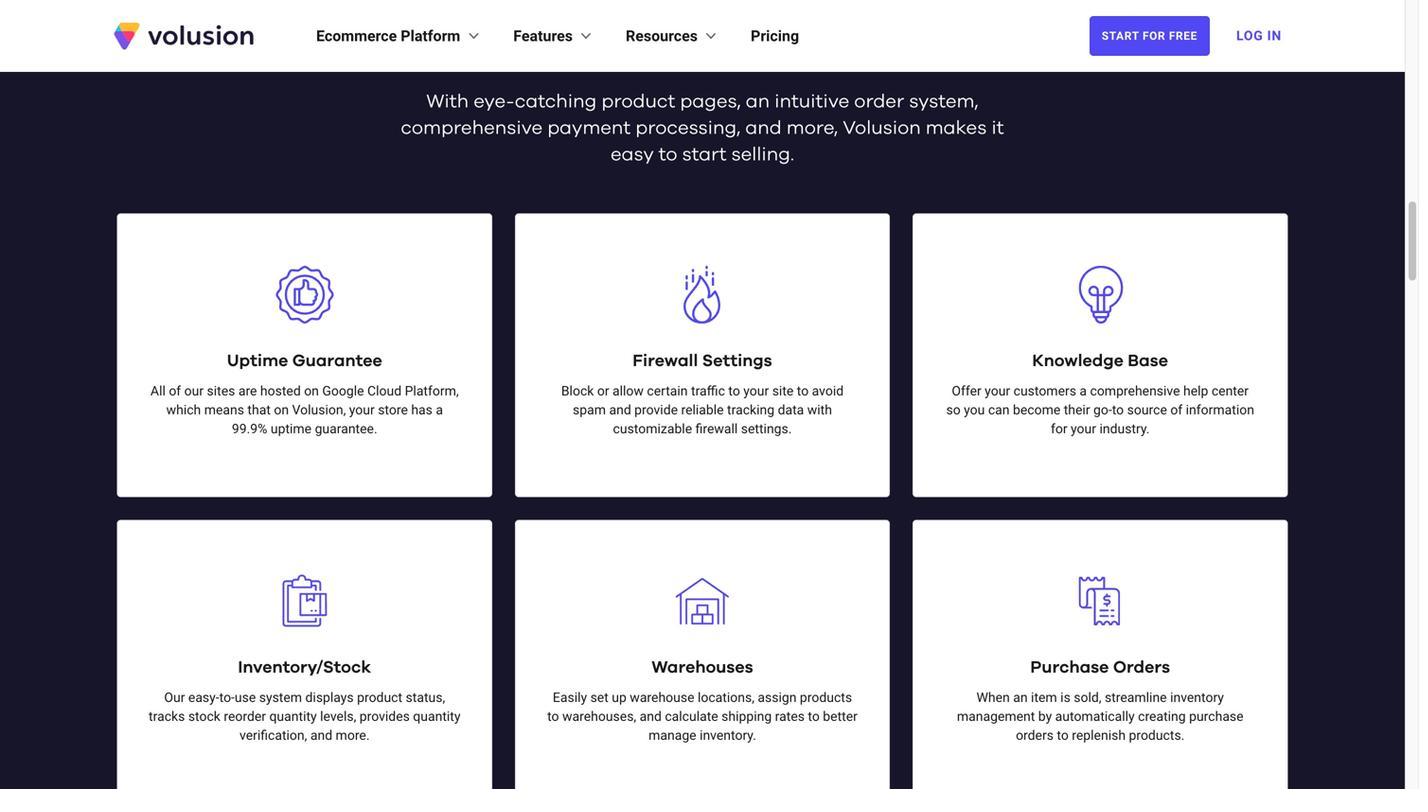 Task type: describe. For each thing, give the bounding box(es) containing it.
tracks
[[149, 710, 185, 725]]

sites
[[207, 384, 235, 399]]

your inside all of our sites are hosted on google cloud platform, which means that on volusion, your store has a 99.9% uptime guarantee.
[[349, 403, 375, 418]]

guarantee
[[292, 353, 383, 370]]

1 quantity from the left
[[269, 710, 317, 725]]

cloud
[[368, 384, 402, 399]]

manage
[[649, 729, 697, 744]]

for
[[1143, 29, 1166, 43]]

pages,
[[680, 93, 741, 111]]

information
[[1186, 403, 1255, 418]]

volusion,
[[292, 403, 346, 418]]

volusion
[[843, 119, 921, 138]]

system,
[[910, 93, 979, 111]]

calculate
[[665, 710, 719, 725]]

guarantee.
[[315, 422, 378, 437]]

log in link
[[1226, 15, 1294, 57]]

easily set up warehouse locations, assign products to warehouses, and calculate shipping rates to better manage inventory.
[[548, 691, 858, 744]]

knowledge
[[1033, 353, 1124, 370]]

to inside with eye-catching product pages, an intuitive order system, comprehensive payment processing, and more, volusion makes it easy to start selling.
[[659, 146, 678, 165]]

verification,
[[240, 729, 307, 744]]

for
[[1051, 422, 1068, 437]]

data
[[778, 403, 804, 418]]

warehouses,
[[563, 710, 637, 725]]

with
[[808, 403, 832, 418]]

to inside when an item is sold, streamline inventory management by automatically creating purchase orders to replenish products.
[[1057, 729, 1069, 744]]

system
[[259, 691, 302, 706]]

stock
[[188, 710, 221, 725]]

free
[[1170, 29, 1198, 43]]

eye-
[[474, 93, 515, 111]]

warehouses
[[652, 660, 754, 677]]

our
[[184, 384, 204, 399]]

and inside with eye-catching product pages, an intuitive order system, comprehensive payment processing, and more, volusion makes it easy to start selling.
[[746, 119, 782, 138]]

tracking
[[727, 403, 775, 418]]

orders
[[1016, 729, 1054, 744]]

your down their
[[1071, 422, 1097, 437]]

resources button
[[626, 25, 721, 47]]

knowledge base
[[1033, 353, 1169, 370]]

selling.
[[732, 146, 795, 165]]

when an item is sold, streamline inventory management by automatically creating purchase orders to replenish products.
[[957, 691, 1244, 744]]

inventory.
[[700, 729, 757, 744]]

set
[[591, 691, 609, 706]]

replenish
[[1072, 729, 1126, 744]]

comprehensive inside with eye-catching product pages, an intuitive order system, comprehensive payment processing, and more, volusion makes it easy to start selling.
[[401, 119, 543, 138]]

log
[[1237, 28, 1264, 44]]

so
[[947, 403, 961, 418]]

means
[[204, 403, 244, 418]]

an inside when an item is sold, streamline inventory management by automatically creating purchase orders to replenish products.
[[1014, 691, 1028, 706]]

your
[[585, 42, 648, 71]]

your up can
[[985, 384, 1011, 399]]

of inside offer your customers a comprehensive help center so you can become their go-to source of information for your industry.
[[1171, 403, 1183, 418]]

start
[[1102, 29, 1140, 43]]

pricing
[[751, 27, 799, 45]]

reorder
[[224, 710, 266, 725]]

makes
[[926, 119, 987, 138]]

more,
[[787, 119, 838, 138]]

spam
[[573, 403, 606, 418]]

a inside all of our sites are hosted on google cloud platform, which means that on volusion, your store has a 99.9% uptime guarantee.
[[436, 403, 443, 418]]

use
[[235, 691, 256, 706]]

2 quantity from the left
[[413, 710, 461, 725]]

1 vertical spatial on
[[274, 403, 289, 418]]

online
[[788, 42, 878, 71]]

assign
[[758, 691, 797, 706]]

item
[[1032, 691, 1058, 706]]

block
[[562, 384, 594, 399]]

catching
[[515, 93, 597, 111]]

go-
[[1094, 403, 1113, 418]]

platform
[[401, 27, 461, 45]]

traffic
[[691, 384, 725, 399]]

firewall
[[633, 353, 698, 370]]

inventory
[[1171, 691, 1225, 706]]

provides
[[360, 710, 410, 725]]

platform,
[[405, 384, 459, 399]]

allow
[[613, 384, 644, 399]]

all
[[151, 384, 166, 399]]

become
[[1013, 403, 1061, 418]]

google
[[322, 384, 364, 399]]

sold,
[[1074, 691, 1102, 706]]

firewall
[[696, 422, 738, 437]]

settings.
[[741, 422, 792, 437]]

to up tracking
[[729, 384, 741, 399]]

in
[[1268, 28, 1282, 44]]

hosted
[[260, 384, 301, 399]]

your inside block or allow certain traffic to your site to avoid spam and provide reliable tracking data with customizable firewall settings.
[[744, 384, 769, 399]]

certain
[[647, 384, 688, 399]]

features button
[[514, 25, 596, 47]]



Task type: vqa. For each thing, say whether or not it's contained in the screenshot.
Accept
no



Task type: locate. For each thing, give the bounding box(es) containing it.
0 horizontal spatial on
[[274, 403, 289, 418]]

locations,
[[698, 691, 755, 706]]

products
[[800, 691, 853, 706]]

more.
[[336, 729, 370, 744]]

0 vertical spatial an
[[746, 93, 770, 111]]

an left item
[[1014, 691, 1028, 706]]

ecommerce
[[316, 27, 397, 45]]

uptime
[[271, 422, 312, 437]]

1 horizontal spatial on
[[304, 384, 319, 399]]

intuitive
[[775, 93, 850, 111]]

of right source
[[1171, 403, 1183, 418]]

0 vertical spatial of
[[169, 384, 181, 399]]

their
[[1064, 403, 1091, 418]]

and up selling.
[[746, 119, 782, 138]]

customers
[[1014, 384, 1077, 399]]

source
[[1128, 403, 1168, 418]]

you
[[964, 403, 985, 418]]

a up their
[[1080, 384, 1087, 399]]

an inside with eye-catching product pages, an intuitive order system, comprehensive payment processing, and more, volusion makes it easy to start selling.
[[746, 93, 770, 111]]

has
[[411, 403, 433, 418]]

to
[[659, 146, 678, 165], [729, 384, 741, 399], [797, 384, 809, 399], [1113, 403, 1124, 418], [548, 710, 559, 725], [808, 710, 820, 725], [1057, 729, 1069, 744]]

uptime guarantee
[[227, 353, 383, 370]]

0 horizontal spatial comprehensive
[[401, 119, 543, 138]]

which
[[166, 403, 201, 418]]

product down your
[[602, 93, 676, 111]]

avoid
[[812, 384, 844, 399]]

on up volusion,
[[304, 384, 319, 399]]

0 horizontal spatial product
[[357, 691, 403, 706]]

ecommerce platform button
[[316, 25, 483, 47]]

easy
[[611, 146, 654, 165]]

displays
[[305, 691, 354, 706]]

quantity down status,
[[413, 710, 461, 725]]

to right site
[[797, 384, 809, 399]]

99.9%
[[232, 422, 267, 437]]

store
[[378, 403, 408, 418]]

0 vertical spatial product
[[602, 93, 676, 111]]

to right orders
[[1057, 729, 1069, 744]]

your up guarantee.
[[349, 403, 375, 418]]

rates
[[775, 710, 805, 725]]

provide
[[635, 403, 678, 418]]

0 horizontal spatial an
[[746, 93, 770, 111]]

0 horizontal spatial quantity
[[269, 710, 317, 725]]

offer your customers a comprehensive help center so you can become their go-to source of information for your industry.
[[947, 384, 1255, 437]]

by
[[1039, 710, 1053, 725]]

comprehensive up source
[[1091, 384, 1181, 399]]

pricing link
[[751, 25, 799, 47]]

when
[[977, 691, 1010, 706]]

payment
[[548, 119, 631, 138]]

0 horizontal spatial of
[[169, 384, 181, 399]]

1 horizontal spatial an
[[1014, 691, 1028, 706]]

a
[[1080, 384, 1087, 399], [436, 403, 443, 418]]

our easy-to-use system displays product status, tracks stock reorder quantity levels, provides quantity verification, and more.
[[149, 691, 461, 744]]

a right has
[[436, 403, 443, 418]]

with
[[427, 93, 469, 111]]

of inside all of our sites are hosted on google cloud platform, which means that on volusion, your store has a 99.9% uptime guarantee.
[[169, 384, 181, 399]]

an right pages,
[[746, 93, 770, 111]]

sell your products online
[[528, 42, 878, 71]]

help
[[1184, 384, 1209, 399]]

start for free
[[1102, 29, 1198, 43]]

product up provides
[[357, 691, 403, 706]]

site
[[773, 384, 794, 399]]

0 vertical spatial comprehensive
[[401, 119, 543, 138]]

products
[[655, 42, 781, 71]]

to-
[[219, 691, 235, 706]]

better
[[823, 710, 858, 725]]

creating
[[1139, 710, 1186, 725]]

to down the easily
[[548, 710, 559, 725]]

or
[[598, 384, 610, 399]]

shipping
[[722, 710, 772, 725]]

to down the processing, at the top
[[659, 146, 678, 165]]

product inside with eye-catching product pages, an intuitive order system, comprehensive payment processing, and more, volusion makes it easy to start selling.
[[602, 93, 676, 111]]

your up tracking
[[744, 384, 769, 399]]

features
[[514, 27, 573, 45]]

purchase orders
[[1031, 660, 1171, 677]]

and
[[746, 119, 782, 138], [609, 403, 631, 418], [640, 710, 662, 725], [311, 729, 333, 744]]

product
[[602, 93, 676, 111], [357, 691, 403, 706]]

quantity down system
[[269, 710, 317, 725]]

warehouse
[[630, 691, 695, 706]]

up
[[612, 691, 627, 706]]

1 vertical spatial of
[[1171, 403, 1183, 418]]

and inside 'our easy-to-use system displays product status, tracks stock reorder quantity levels, provides quantity verification, and more.'
[[311, 729, 333, 744]]

status,
[[406, 691, 445, 706]]

comprehensive down the eye-
[[401, 119, 543, 138]]

quantity
[[269, 710, 317, 725], [413, 710, 461, 725]]

resources
[[626, 27, 698, 45]]

0 horizontal spatial a
[[436, 403, 443, 418]]

processing,
[[636, 119, 741, 138]]

with eye-catching product pages, an intuitive order system, comprehensive payment processing, and more, volusion makes it easy to start selling.
[[401, 93, 1005, 165]]

1 vertical spatial product
[[357, 691, 403, 706]]

inventory/stock
[[238, 660, 371, 677]]

start for free link
[[1090, 16, 1210, 56]]

and inside easily set up warehouse locations, assign products to warehouses, and calculate shipping rates to better manage inventory.
[[640, 710, 662, 725]]

1 horizontal spatial quantity
[[413, 710, 461, 725]]

and down allow in the left of the page
[[609, 403, 631, 418]]

and down the warehouse at the bottom left
[[640, 710, 662, 725]]

management
[[957, 710, 1036, 725]]

comprehensive inside offer your customers a comprehensive help center so you can become their go-to source of information for your industry.
[[1091, 384, 1181, 399]]

0 vertical spatial a
[[1080, 384, 1087, 399]]

and inside block or allow certain traffic to your site to avoid spam and provide reliable tracking data with customizable firewall settings.
[[609, 403, 631, 418]]

a inside offer your customers a comprehensive help center so you can become their go-to source of information for your industry.
[[1080, 384, 1087, 399]]

easy-
[[188, 691, 219, 706]]

to inside offer your customers a comprehensive help center so you can become their go-to source of information for your industry.
[[1113, 403, 1124, 418]]

automatically
[[1056, 710, 1135, 725]]

it
[[992, 119, 1005, 138]]

1 vertical spatial an
[[1014, 691, 1028, 706]]

and down levels,
[[311, 729, 333, 744]]

1 vertical spatial a
[[436, 403, 443, 418]]

1 horizontal spatial of
[[1171, 403, 1183, 418]]

product inside 'our easy-to-use system displays product status, tracks stock reorder quantity levels, provides quantity verification, and more.'
[[357, 691, 403, 706]]

all of our sites are hosted on google cloud platform, which means that on volusion, your store has a 99.9% uptime guarantee.
[[151, 384, 459, 437]]

1 horizontal spatial product
[[602, 93, 676, 111]]

1 horizontal spatial a
[[1080, 384, 1087, 399]]

to up industry.
[[1113, 403, 1124, 418]]

customizable
[[613, 422, 692, 437]]

on down hosted
[[274, 403, 289, 418]]

center
[[1212, 384, 1249, 399]]

0 vertical spatial on
[[304, 384, 319, 399]]

sell
[[528, 42, 578, 71]]

of right the all
[[169, 384, 181, 399]]

1 horizontal spatial comprehensive
[[1091, 384, 1181, 399]]

are
[[239, 384, 257, 399]]

to down products
[[808, 710, 820, 725]]

1 vertical spatial comprehensive
[[1091, 384, 1181, 399]]

purchase
[[1190, 710, 1244, 725]]

base
[[1128, 353, 1169, 370]]



